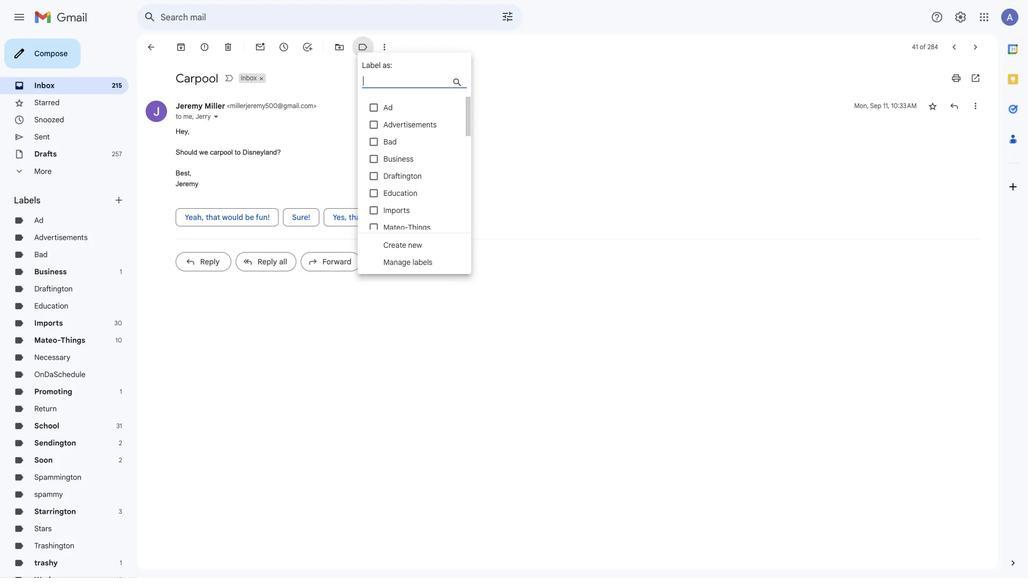 Task type: describe. For each thing, give the bounding box(es) containing it.
me
[[183, 113, 192, 121]]

Not starred checkbox
[[928, 101, 939, 111]]

imports link
[[34, 319, 63, 328]]

0 vertical spatial business
[[384, 154, 414, 164]]

search mail image
[[140, 8, 160, 27]]

reply all link
[[236, 252, 297, 272]]

41
[[913, 43, 919, 51]]

labels heading
[[14, 195, 114, 206]]

spammy link
[[34, 490, 63, 500]]

trashy link
[[34, 559, 58, 568]]

,
[[192, 113, 194, 121]]

mateo-things link
[[34, 336, 85, 345]]

new
[[409, 241, 422, 250]]

sendington
[[34, 439, 76, 448]]

hey,
[[176, 128, 192, 136]]

snoozed link
[[34, 115, 64, 125]]

soon
[[34, 456, 53, 465]]

Label-as menu open text field
[[362, 75, 488, 88]]

mon, sep 11, 10:33 am cell
[[855, 101, 917, 111]]

0 vertical spatial mateo-things
[[384, 223, 431, 232]]

inbox for inbox link at the top left of page
[[34, 81, 55, 90]]

inbox for inbox button
[[241, 74, 257, 82]]

ad inside labels navigation
[[34, 216, 44, 225]]

0 vertical spatial things
[[408, 223, 431, 232]]

back to inbox image
[[146, 42, 156, 53]]

should we carpool to disneyland?
[[176, 148, 281, 156]]

forward link
[[301, 252, 361, 272]]

<
[[227, 102, 230, 110]]

compose button
[[4, 39, 81, 69]]

to me , jerry
[[176, 113, 211, 121]]

ondaschedule link
[[34, 370, 86, 380]]

carpool
[[176, 71, 218, 86]]

>
[[314, 102, 317, 110]]

jerry
[[196, 113, 211, 121]]

promoting link
[[34, 387, 72, 397]]

reply for reply
[[200, 257, 220, 267]]

drafts
[[34, 150, 57, 159]]

carpool
[[210, 148, 233, 156]]

manage labels
[[384, 258, 433, 267]]

move to image
[[334, 42, 345, 53]]

imports inside labels navigation
[[34, 319, 63, 328]]

Search mail text field
[[161, 12, 472, 23]]

best,
[[176, 169, 192, 177]]

more image
[[379, 42, 390, 53]]

2 for soon
[[119, 457, 122, 465]]

best, jeremy
[[176, 169, 199, 188]]

yeah,
[[185, 213, 204, 222]]

education inside labels navigation
[[34, 302, 68, 311]]

257
[[112, 150, 122, 158]]

mon, sep 11, 10:33 am
[[855, 102, 917, 110]]

1 horizontal spatial draftington
[[384, 171, 422, 181]]

reply for reply all
[[258, 257, 277, 267]]

starred
[[34, 98, 60, 107]]

as:
[[383, 61, 393, 70]]

school
[[34, 422, 59, 431]]

of
[[921, 43, 927, 51]]

all
[[279, 257, 287, 267]]

jeremy miller < millerjeremy500@gmail.com >
[[176, 101, 317, 111]]

sure! button
[[283, 208, 320, 227]]

bad inside labels navigation
[[34, 250, 48, 260]]

settings image
[[955, 11, 968, 24]]

stars
[[34, 525, 52, 534]]

labels
[[14, 195, 41, 206]]

starrington
[[34, 508, 76, 517]]

0 vertical spatial imports
[[384, 206, 410, 215]]

spammington
[[34, 473, 81, 483]]

reply link
[[176, 252, 232, 272]]

forward
[[323, 257, 352, 267]]

labels image
[[358, 42, 369, 53]]

stars link
[[34, 525, 52, 534]]

1 horizontal spatial mateo-
[[384, 223, 408, 232]]

gmail image
[[34, 6, 93, 28]]

label
[[362, 61, 381, 70]]

2 for sendington
[[119, 440, 122, 448]]

advertisements inside labels navigation
[[34, 233, 88, 242]]

ondaschedule
[[34, 370, 86, 380]]

education link
[[34, 302, 68, 311]]

starred link
[[34, 98, 60, 107]]

1 jeremy from the top
[[176, 101, 203, 111]]

be
[[245, 213, 254, 222]]

2 jeremy from the top
[[176, 180, 199, 188]]

miller
[[205, 101, 225, 111]]

215
[[112, 82, 122, 90]]

sent
[[34, 132, 50, 142]]

11,
[[884, 102, 890, 110]]

mateo- inside labels navigation
[[34, 336, 61, 345]]

add to tasks image
[[302, 42, 313, 53]]

jeremy miller cell
[[176, 101, 317, 111]]



Task type: vqa. For each thing, say whether or not it's contained in the screenshot.
new
yes



Task type: locate. For each thing, give the bounding box(es) containing it.
return
[[34, 405, 57, 414]]

delete image
[[223, 42, 234, 53]]

ad down as:
[[384, 103, 393, 112]]

1 vertical spatial mateo-
[[34, 336, 61, 345]]

0 horizontal spatial ad
[[34, 216, 44, 225]]

imports up create
[[384, 206, 410, 215]]

1 vertical spatial education
[[34, 302, 68, 311]]

2
[[119, 440, 122, 448], [119, 457, 122, 465]]

that
[[206, 213, 220, 222]]

284
[[928, 43, 939, 51]]

1 horizontal spatial bad
[[384, 137, 397, 147]]

41 of 284
[[913, 43, 939, 51]]

reply left "all"
[[258, 257, 277, 267]]

business inside labels navigation
[[34, 267, 67, 277]]

0 vertical spatial draftington
[[384, 171, 422, 181]]

0 horizontal spatial imports
[[34, 319, 63, 328]]

would
[[222, 213, 243, 222]]

0 horizontal spatial bad
[[34, 250, 48, 260]]

inbox up the starred link
[[34, 81, 55, 90]]

sep
[[871, 102, 882, 110]]

show details image
[[213, 114, 220, 120]]

sure!
[[292, 213, 311, 222]]

inbox link
[[34, 81, 55, 90]]

advertisements link
[[34, 233, 88, 242]]

1 horizontal spatial ad
[[384, 103, 393, 112]]

10:33 am
[[892, 102, 917, 110]]

0 horizontal spatial draftington
[[34, 285, 73, 294]]

0 vertical spatial bad
[[384, 137, 397, 147]]

1 vertical spatial 2
[[119, 457, 122, 465]]

return link
[[34, 405, 57, 414]]

0 horizontal spatial inbox
[[34, 81, 55, 90]]

0 vertical spatial mateo-
[[384, 223, 408, 232]]

things
[[408, 223, 431, 232], [61, 336, 85, 345]]

yeah, that would be fun!
[[185, 213, 270, 222]]

mon,
[[855, 102, 869, 110]]

0 vertical spatial ad
[[384, 103, 393, 112]]

education
[[384, 189, 418, 198], [34, 302, 68, 311]]

advanced search options image
[[497, 6, 519, 27]]

labels navigation
[[0, 34, 137, 579]]

should
[[176, 148, 197, 156]]

3 1 from the top
[[120, 560, 122, 568]]

1 vertical spatial advertisements
[[34, 233, 88, 242]]

1 down 3
[[120, 560, 122, 568]]

trashington link
[[34, 542, 74, 551]]

spammington link
[[34, 473, 81, 483]]

draftington link
[[34, 285, 73, 294]]

imports
[[384, 206, 410, 215], [34, 319, 63, 328]]

school link
[[34, 422, 59, 431]]

1 horizontal spatial business
[[384, 154, 414, 164]]

1 vertical spatial imports
[[34, 319, 63, 328]]

3
[[119, 508, 122, 516]]

snooze image
[[279, 42, 289, 53]]

inbox inside labels navigation
[[34, 81, 55, 90]]

tab list
[[999, 34, 1029, 540]]

2 1 from the top
[[120, 388, 122, 396]]

necessary
[[34, 353, 70, 363]]

1
[[120, 268, 122, 276], [120, 388, 122, 396], [120, 560, 122, 568]]

inbox up jeremy miller < millerjeremy500@gmail.com >
[[241, 74, 257, 82]]

advertisements down 'label-as menu open' text field
[[384, 120, 437, 129]]

archive image
[[176, 42, 186, 53]]

ad
[[384, 103, 393, 112], [34, 216, 44, 225]]

necessary link
[[34, 353, 70, 363]]

0 vertical spatial education
[[384, 189, 418, 198]]

mateo- down imports link at bottom left
[[34, 336, 61, 345]]

0 horizontal spatial reply
[[200, 257, 220, 267]]

sent link
[[34, 132, 50, 142]]

manage
[[384, 258, 411, 267]]

0 horizontal spatial advertisements
[[34, 233, 88, 242]]

not starred image
[[928, 101, 939, 111]]

ad link
[[34, 216, 44, 225]]

report spam image
[[199, 42, 210, 53]]

business
[[384, 154, 414, 164], [34, 267, 67, 277]]

1 horizontal spatial advertisements
[[384, 120, 437, 129]]

mateo-things
[[384, 223, 431, 232], [34, 336, 85, 345]]

1 horizontal spatial reply
[[258, 257, 277, 267]]

spammy
[[34, 490, 63, 500]]

1 vertical spatial business
[[34, 267, 67, 277]]

to right carpool
[[235, 148, 241, 156]]

1 2 from the top
[[119, 440, 122, 448]]

labels
[[413, 258, 433, 267]]

compose
[[34, 49, 68, 58]]

label as:
[[362, 61, 393, 70]]

create
[[384, 241, 407, 250]]

2 2 from the top
[[119, 457, 122, 465]]

business link
[[34, 267, 67, 277]]

yeah, that would be fun! button
[[176, 208, 279, 227]]

draftington
[[384, 171, 422, 181], [34, 285, 73, 294]]

0 horizontal spatial mateo-things
[[34, 336, 85, 345]]

2 reply from the left
[[258, 257, 277, 267]]

education up create new
[[384, 189, 418, 198]]

reply down 'that'
[[200, 257, 220, 267]]

1 vertical spatial bad
[[34, 250, 48, 260]]

1 for trashy
[[120, 560, 122, 568]]

1 1 from the top
[[120, 268, 122, 276]]

to left me
[[176, 113, 182, 121]]

0 horizontal spatial business
[[34, 267, 67, 277]]

things up new
[[408, 223, 431, 232]]

jeremy down the best, on the top left
[[176, 180, 199, 188]]

1 vertical spatial to
[[235, 148, 241, 156]]

1 vertical spatial ad
[[34, 216, 44, 225]]

1 reply from the left
[[200, 257, 220, 267]]

0 vertical spatial jeremy
[[176, 101, 203, 111]]

main menu image
[[13, 11, 26, 24]]

0 vertical spatial advertisements
[[384, 120, 437, 129]]

sendington link
[[34, 439, 76, 448]]

imports down "education" link
[[34, 319, 63, 328]]

1 horizontal spatial education
[[384, 189, 418, 198]]

0 vertical spatial 2
[[119, 440, 122, 448]]

1 horizontal spatial things
[[408, 223, 431, 232]]

advertisements
[[384, 120, 437, 129], [34, 233, 88, 242]]

inbox button
[[239, 73, 258, 83]]

0 vertical spatial 1
[[120, 268, 122, 276]]

1 horizontal spatial mateo-things
[[384, 223, 431, 232]]

create new
[[384, 241, 422, 250]]

0 horizontal spatial mateo-
[[34, 336, 61, 345]]

2 vertical spatial 1
[[120, 560, 122, 568]]

education down draftington "link"
[[34, 302, 68, 311]]

millerjeremy500@gmail.com
[[230, 102, 314, 110]]

inbox inside button
[[241, 74, 257, 82]]

1 for business
[[120, 268, 122, 276]]

disneyland?
[[243, 148, 281, 156]]

1 up 30
[[120, 268, 122, 276]]

bad link
[[34, 250, 48, 260]]

trashy
[[34, 559, 58, 568]]

1 vertical spatial things
[[61, 336, 85, 345]]

things inside labels navigation
[[61, 336, 85, 345]]

things up necessary
[[61, 336, 85, 345]]

mateo-things up create new
[[384, 223, 431, 232]]

jeremy
[[176, 101, 203, 111], [176, 180, 199, 188]]

support image
[[931, 11, 944, 24]]

more button
[[0, 163, 129, 180]]

starrington link
[[34, 508, 76, 517]]

1 vertical spatial jeremy
[[176, 180, 199, 188]]

inbox
[[241, 74, 257, 82], [34, 81, 55, 90]]

0 horizontal spatial education
[[34, 302, 68, 311]]

1 vertical spatial draftington
[[34, 285, 73, 294]]

draftington inside labels navigation
[[34, 285, 73, 294]]

soon link
[[34, 456, 53, 465]]

promoting
[[34, 387, 72, 397]]

older image
[[971, 42, 982, 53]]

mateo-things up necessary
[[34, 336, 85, 345]]

mateo- up create
[[384, 223, 408, 232]]

advertisements up "bad" link
[[34, 233, 88, 242]]

1 vertical spatial 1
[[120, 388, 122, 396]]

reply all
[[258, 257, 287, 267]]

None search field
[[137, 4, 523, 30]]

drafts link
[[34, 150, 57, 159]]

0 vertical spatial to
[[176, 113, 182, 121]]

we
[[199, 148, 208, 156]]

31
[[116, 423, 122, 431]]

more
[[34, 167, 52, 176]]

trashington
[[34, 542, 74, 551]]

jeremy up me
[[176, 101, 203, 111]]

0 horizontal spatial to
[[176, 113, 182, 121]]

1 up 31 at the left of page
[[120, 388, 122, 396]]

mateo-things inside labels navigation
[[34, 336, 85, 345]]

newer image
[[950, 42, 960, 53]]

mateo-
[[384, 223, 408, 232], [34, 336, 61, 345]]

1 vertical spatial mateo-things
[[34, 336, 85, 345]]

snoozed
[[34, 115, 64, 125]]

0 horizontal spatial things
[[61, 336, 85, 345]]

1 for promoting
[[120, 388, 122, 396]]

10
[[115, 337, 122, 345]]

1 horizontal spatial inbox
[[241, 74, 257, 82]]

1 horizontal spatial to
[[235, 148, 241, 156]]

ad down labels
[[34, 216, 44, 225]]

fun!
[[256, 213, 270, 222]]

30
[[114, 320, 122, 328]]

1 horizontal spatial imports
[[384, 206, 410, 215]]



